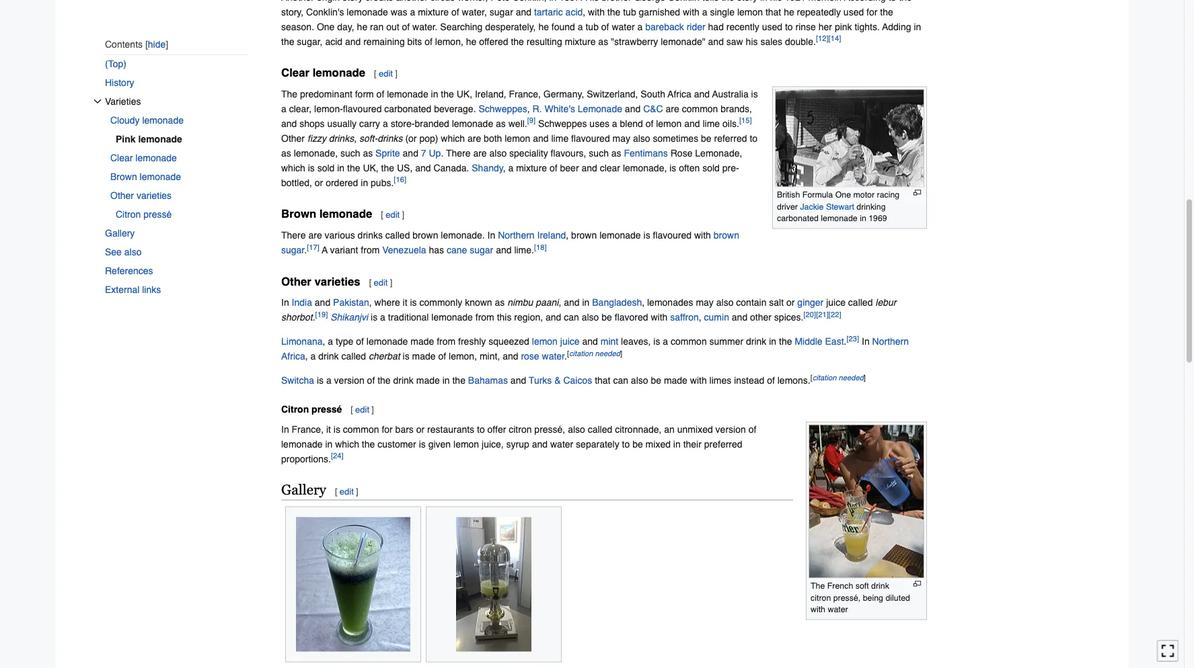 Task type: vqa. For each thing, say whether or not it's contained in the screenshot.
The Free Encyclopedia 'image'
no



Task type: describe. For each thing, give the bounding box(es) containing it.
carbonated inside drinking carbonated lemonade in 1969
[[777, 213, 819, 223]]

turks
[[529, 376, 552, 386]]

1 horizontal spatial clear lemonade
[[281, 66, 365, 79]]

be inside in france, it is common for bars or restaurants to offer citron pressé, also called citronnade, an unmixed version of lemonade in which the customer is given lemon juice, syrup and water separately to be mixed in their preferred proportions.
[[633, 439, 643, 450]]

both
[[484, 133, 502, 144]]

bareback
[[646, 21, 684, 32]]

0 vertical spatial northern
[[498, 230, 535, 241]]

drinks down 'usually'
[[329, 133, 354, 144]]

are inside the are common brands, and shops usually carry a store-branded lemonade as well.
[[666, 103, 680, 114]]

external links link
[[105, 281, 248, 299]]

credits
[[366, 0, 393, 2]]

edit for clear lemonade
[[379, 68, 393, 79]]

1 horizontal spatial other varieties
[[281, 275, 360, 288]]

in inside the 'had recently used to rinse her pink tights. adding in the sugar, acid and remaining bits of lemon, he offered the resulting mixture as "strawberry lemonade" and saw his sales double.'
[[914, 21, 922, 32]]

1 vertical spatial clear
[[110, 153, 133, 163]]

used inside , with the tub garnished with a single lemon that he repeatedly used for the season. one day, he ran out of water. searching desperately, he found a tub of water a
[[844, 6, 864, 17]]

sold inside , a mixture of beer and clear lemonade, is often sold pre- bottled, or ordered in pubs.
[[703, 163, 720, 173]]

external
[[105, 285, 140, 295]]

form
[[355, 89, 374, 99]]

is inside the predominant form of lemonade in the uk, ireland, france, germany, switzerland, south africa and australia is a clear, lemon-flavoured carbonated beverage.
[[751, 89, 758, 99]]

he up resulting
[[539, 21, 549, 32]]

made inside limonana , a type of lemonade made from freshly squeezed lemon juice and mint leaves, is a common summer drink in the middle east . [23] in
[[411, 337, 434, 347]]

may inside the (or pop) which are both lemon and lime flavoured may also sometimes be referred to as lemonade, such as
[[613, 133, 631, 144]]

limonana served in damascus, syria image
[[296, 518, 411, 653]]

are up [17] link
[[309, 230, 322, 241]]

with inside the french soft drink citron pressé, being diluted with water
[[811, 605, 826, 615]]

. inside . [19] shikanjvi is a traditional lemonade from this region, and can also be flavored with saffron , cumin and other spices. [20] [21] [22]
[[313, 312, 315, 323]]

0 vertical spatial citation needed link
[[569, 350, 620, 358]]

a
[[322, 245, 328, 256]]

[ edit ] for citron pressé
[[351, 405, 374, 415]]

[12] [14]
[[816, 34, 841, 43]]

south
[[641, 89, 666, 99]]

edit for brown lemonade
[[386, 210, 400, 220]]

[ edit ] for brown lemonade
[[381, 210, 404, 220]]

of inside the predominant form of lemonade in the uk, ireland, france, germany, switzerland, south africa and australia is a clear, lemon-flavoured carbonated beverage.
[[377, 89, 384, 99]]

needed inside switcha is a version of the drink made in the bahamas and turks & caicos that can also be made with limes instead of lemons. [ citation needed ]
[[839, 374, 864, 383]]

of down cherbat
[[367, 376, 375, 386]]

and down paani
[[546, 312, 562, 323]]

one inside british formula one motor racing driver
[[836, 190, 851, 200]]

lemonade"
[[661, 36, 706, 47]]

pink lemonade link
[[116, 130, 257, 149]]

also down both
[[490, 148, 507, 159]]

type
[[336, 337, 354, 347]]

0 vertical spatial acid
[[566, 6, 583, 17]]

searching
[[440, 21, 483, 32]]

speciality
[[509, 148, 548, 159]]

a left the type
[[328, 337, 333, 347]]

[15] link
[[740, 117, 752, 125]]

such inside the (or pop) which are both lemon and lime flavoured may also sometimes be referred to as lemonade, such as
[[340, 148, 360, 159]]

[ edit ] for gallery
[[335, 487, 358, 497]]

brown lemonade link
[[110, 167, 248, 186]]

1 vertical spatial or
[[787, 298, 795, 308]]

remaining
[[364, 36, 405, 47]]

in inside limonana , a type of lemonade made from freshly squeezed lemon juice and mint leaves, is a common summer drink in the middle east . [23] in
[[769, 337, 777, 347]]

northern inside northern africa
[[873, 337, 909, 347]]

and down "day,"
[[345, 36, 361, 47]]

0 horizontal spatial clear lemonade
[[110, 153, 177, 163]]

[21]
[[816, 311, 829, 319]]

made left limes
[[664, 376, 688, 386]]

called inside , a drink called cherbat is made of lemon, mint, and rose water . [ citation needed ]
[[342, 351, 366, 362]]

often
[[679, 163, 700, 173]]

conklin,
[[513, 0, 547, 2]]

see
[[105, 247, 122, 258]]

as down soft-
[[363, 148, 373, 159]]

citron inside the french soft drink citron pressé, being diluted with water
[[811, 593, 831, 603]]

has
[[429, 245, 444, 256]]

offer
[[488, 424, 506, 435]]

of inside in france, it is common for bars or restaurants to offer citron pressé, also called citronnade, an unmixed version of lemonade in which the customer is given lemon juice, syrup and water separately to be mixed in their preferred proportions.
[[749, 424, 757, 435]]

called up "venezuela" link
[[386, 230, 410, 241]]

[24]
[[331, 452, 344, 461]]

white's
[[545, 103, 575, 114]]

the inside in france, it is common for bars or restaurants to offer citron pressé, also called citronnade, an unmixed version of lemonade in which the customer is given lemon juice, syrup and water separately to be mixed in their preferred proportions.
[[362, 439, 375, 450]]

is inside . [19] shikanjvi is a traditional lemonade from this region, and can also be flavored with saffron , cumin and other spices. [20] [21] [22]
[[371, 312, 378, 323]]

in inside rose lemonade, which is sold in the uk, the us, and canada.
[[337, 163, 345, 173]]

edit link for citron pressé
[[355, 405, 370, 415]]

restaurants
[[427, 424, 475, 435]]

british formula one motor racing driver
[[777, 190, 900, 212]]

are inside the (or pop) which are both lemon and lime flavoured may also sometimes be referred to as lemonade, such as
[[468, 133, 481, 144]]

a right leaves,
[[663, 337, 668, 347]]

[9] link
[[527, 117, 536, 125]]

, inside limonana , a type of lemonade made from freshly squeezed lemon juice and mint leaves, is a common summer drink in the middle east . [23] in
[[323, 337, 325, 347]]

cane
[[447, 245, 467, 256]]

lemonade, inside the (or pop) which are both lemon and lime flavoured may also sometimes be referred to as lemonade, such as
[[294, 148, 338, 159]]

called left lebur
[[849, 298, 873, 308]]

lemonade inside the predominant form of lemonade in the uk, ireland, france, germany, switzerland, south africa and australia is a clear, lemon-flavoured carbonated beverage.
[[387, 89, 428, 99]]

in left their
[[674, 439, 681, 450]]

another origin story credits another circus worker, pete conklin, in 1857. his brother george conklin tells the story in his 1921 memoir. according to the story, conklin's lemonade was a mixture of water, sugar and
[[281, 0, 912, 17]]

another
[[396, 0, 428, 2]]

garnished
[[639, 6, 680, 17]]

and down had
[[708, 36, 724, 47]]

1 vertical spatial may
[[696, 298, 714, 308]]

and inside . [17] a variant from venezuela has cane sugar and lime. [18]
[[496, 245, 512, 256]]

1 horizontal spatial citron pressé
[[281, 405, 342, 415]]

drink inside limonana , a type of lemonade made from freshly squeezed lemon juice and mint leaves, is a common summer drink in the middle east . [23] in
[[746, 337, 767, 347]]

made inside , a drink called cherbat is made of lemon, mint, and rose water . [ citation needed ]
[[412, 351, 436, 362]]

drinks up variant
[[358, 230, 383, 241]]

1 horizontal spatial brown lemonade
[[281, 208, 372, 221]]

citation inside switcha is a version of the drink made in the bahamas and turks & caicos that can also be made with limes instead of lemons. [ citation needed ]
[[813, 374, 837, 383]]

lime inside the (or pop) which are both lemon and lime flavoured may also sometimes be referred to as lemonade, such as
[[552, 133, 569, 144]]

uk, for the
[[363, 163, 379, 173]]

1 vertical spatial tub
[[586, 21, 599, 32]]

a down tells
[[702, 6, 708, 17]]

of right instead
[[767, 376, 775, 386]]

[12]
[[816, 34, 829, 43]]

shikanjvi
[[331, 312, 368, 323]]

(top) link
[[105, 54, 248, 73]]

circus
[[431, 0, 455, 2]]

edit for other varieties
[[374, 277, 388, 288]]

a inside another origin story credits another circus worker, pete conklin, in 1857. his brother george conklin tells the story in his 1921 memoir. according to the story, conklin's lemonade was a mixture of water, sugar and
[[410, 6, 415, 17]]

sugar,
[[297, 36, 323, 47]]

is inside , a mixture of beer and clear lemonade, is often sold pre- bottled, or ordered in pubs.
[[670, 163, 677, 173]]

clear
[[600, 163, 621, 173]]

called inside in france, it is common for bars or restaurants to offer citron pressé, also called citronnade, an unmixed version of lemonade in which the customer is given lemon juice, syrup and water separately to be mixed in their preferred proportions.
[[588, 424, 613, 435]]

cloudy lemonade link
[[110, 111, 248, 130]]

and inside rose lemonade, which is sold in the uk, the us, and canada.
[[415, 163, 431, 173]]

tartaric acid link
[[534, 6, 583, 17]]

1 horizontal spatial it
[[403, 298, 408, 308]]

ginger
[[798, 298, 824, 308]]

drink inside , a drink called cherbat is made of lemon, mint, and rose water . [ citation needed ]
[[318, 351, 339, 362]]

he down 1921
[[784, 6, 795, 17]]

and down the contain
[[732, 312, 748, 323]]

in inside drinking carbonated lemonade in 1969
[[860, 213, 867, 223]]

and inside switcha is a version of the drink made in the bahamas and turks & caicos that can also be made with limes instead of lemons. [ citation needed ]
[[511, 376, 526, 386]]

predominant
[[300, 89, 353, 99]]

freshly
[[458, 337, 486, 347]]

india
[[292, 298, 312, 308]]

1 horizontal spatial juice
[[827, 298, 846, 308]]

rose
[[671, 148, 693, 159]]

origin
[[317, 0, 340, 2]]

to left offer
[[477, 424, 485, 435]]

switzerland,
[[587, 89, 638, 99]]

mint,
[[480, 351, 500, 362]]

"strawberry
[[611, 36, 658, 47]]

lemon inside , with the tub garnished with a single lemon that he repeatedly used for the season. one day, he ran out of water. searching desperately, he found a tub of water a
[[738, 6, 763, 17]]

2 horizontal spatial flavoured
[[653, 230, 692, 241]]

0 horizontal spatial varieties
[[137, 190, 172, 201]]

of inside the 'had recently used to rinse her pink tights. adding in the sugar, acid and remaining bits of lemon, he offered the resulting mixture as "strawberry lemonade" and saw his sales double.'
[[425, 36, 433, 47]]

traditional
[[388, 312, 429, 323]]

and inside the [9] schweppes uses a blend of lemon and lime oils. [15]
[[685, 118, 700, 129]]

, inside , a drink called cherbat is made of lemon, mint, and rose water . [ citation needed ]
[[305, 351, 308, 362]]

from for lemonade
[[437, 337, 456, 347]]

given
[[428, 439, 451, 450]]

which for is
[[281, 163, 305, 173]]

[9]
[[527, 117, 536, 125]]

formula
[[803, 190, 833, 200]]

sprite and 7 up . there are also speciality flavours, such as fentimans
[[376, 148, 668, 159]]

carbonated inside the predominant form of lemonade in the uk, ireland, france, germany, switzerland, south africa and australia is a clear, lemon-flavoured carbonated beverage.
[[384, 103, 432, 114]]

edit link for brown lemonade
[[386, 210, 400, 220]]

flavours,
[[551, 148, 586, 159]]

french
[[828, 582, 854, 592]]

[22] link
[[829, 311, 842, 319]]

] for citron pressé
[[372, 405, 374, 415]]

1 horizontal spatial clear
[[281, 66, 310, 79]]

drink dispenser containing lemonade. image
[[456, 518, 532, 653]]

gallery inside 'link'
[[105, 228, 135, 239]]

. [17] a variant from venezuela has cane sugar and lime. [18]
[[305, 243, 547, 256]]

can inside switcha is a version of the drink made in the bahamas and turks & caicos that can also be made with limes instead of lemons. [ citation needed ]
[[613, 376, 629, 386]]

pete
[[491, 0, 510, 2]]

of down another origin story credits another circus worker, pete conklin, in 1857. his brother george conklin tells the story in his 1921 memoir. according to the story, conklin's lemonade was a mixture of water, sugar and
[[602, 21, 609, 32]]

common inside limonana , a type of lemonade made from freshly squeezed lemon juice and mint leaves, is a common summer drink in the middle east . [23] in
[[671, 337, 707, 347]]

] for clear lemonade
[[395, 68, 398, 79]]

history
[[105, 77, 134, 88]]

1 horizontal spatial varieties
[[315, 275, 360, 288]]

sugar inside another origin story credits another circus worker, pete conklin, in 1857. his brother george conklin tells the story in his 1921 memoir. according to the story, conklin's lemonade was a mixture of water, sugar and
[[490, 6, 513, 17]]

sales
[[761, 36, 783, 47]]

, inside . [19] shikanjvi is a traditional lemonade from this region, and can also be flavored with saffron , cumin and other spices. [20] [21] [22]
[[699, 312, 702, 323]]

of right out at the top left of the page
[[402, 21, 410, 32]]

1 vertical spatial other
[[110, 190, 134, 201]]

as up clear
[[612, 148, 622, 159]]

africa inside the predominant form of lemonade in the uk, ireland, france, germany, switzerland, south africa and australia is a clear, lemon-flavoured carbonated beverage.
[[668, 89, 692, 99]]

0 vertical spatial other
[[281, 133, 305, 144]]

and up . [19] shikanjvi is a traditional lemonade from this region, and can also be flavored with saffron , cumin and other spices. [20] [21] [22]
[[564, 298, 580, 308]]

is inside limonana , a type of lemonade made from freshly squeezed lemon juice and mint leaves, is a common summer drink in the middle east . [23] in
[[654, 337, 660, 347]]

edit for citron pressé
[[355, 405, 370, 415]]

[ for brown lemonade
[[381, 210, 384, 220]]

lemon inside in france, it is common for bars or restaurants to offer citron pressé, also called citronnade, an unmixed version of lemonade in which the customer is given lemon juice, syrup and water separately to be mixed in their preferred proportions.
[[454, 439, 479, 450]]

edit link for other varieties
[[374, 277, 388, 288]]

0 horizontal spatial schweppes
[[479, 103, 527, 114]]

syrup
[[506, 439, 530, 450]]

saffron link
[[670, 312, 699, 323]]

sugar inside . [17] a variant from venezuela has cane sugar and lime. [18]
[[470, 245, 493, 256]]

1 horizontal spatial there
[[446, 148, 471, 159]]

lemon, inside the 'had recently used to rinse her pink tights. adding in the sugar, acid and remaining bits of lemon, he offered the resulting mixture as "strawberry lemonade" and saw his sales double.'
[[435, 36, 464, 47]]

0 vertical spatial tub
[[623, 6, 636, 17]]

0 vertical spatial other varieties
[[110, 190, 172, 201]]

references link
[[105, 262, 248, 281]]

france, inside the predominant form of lemonade in the uk, ireland, france, germany, switzerland, south africa and australia is a clear, lemon-flavoured carbonated beverage.
[[509, 89, 541, 99]]

references
[[105, 266, 153, 276]]

also up references
[[124, 247, 142, 258]]

varieties
[[105, 96, 141, 107]]

middle east link
[[795, 337, 844, 347]]

1 story from the left
[[343, 0, 363, 2]]

in inside , a mixture of beer and clear lemonade, is often sold pre- bottled, or ordered in pubs.
[[361, 177, 368, 188]]

known
[[465, 298, 492, 308]]

tells
[[702, 0, 719, 2]]

0 vertical spatial brown
[[110, 172, 137, 182]]

schweppes inside the [9] schweppes uses a blend of lemon and lime oils. [15]
[[538, 118, 587, 129]]

africa inside northern africa
[[281, 351, 305, 362]]

[ for citron pressé
[[351, 405, 353, 415]]

also inside switcha is a version of the drink made in the bahamas and turks & caicos that can also be made with limes instead of lemons. [ citation needed ]
[[631, 376, 648, 386]]

in up tartaric
[[549, 0, 557, 2]]

to down 'citronnade,'
[[622, 439, 630, 450]]

france, inside in france, it is common for bars or restaurants to offer citron pressé, also called citronnade, an unmixed version of lemonade in which the customer is given lemon juice, syrup and water separately to be mixed in their preferred proportions.
[[292, 424, 324, 435]]

in up "cane sugar" link
[[488, 230, 496, 241]]

common inside the are common brands, and shops usually carry a store-branded lemonade as well.
[[682, 103, 718, 114]]

the for the predominant form of lemonade in the uk, ireland, france, germany, switzerland, south africa and australia is a clear, lemon-flavoured carbonated beverage.
[[281, 89, 298, 99]]

flavoured inside the predominant form of lemonade in the uk, ireland, france, germany, switzerland, south africa and australia is a clear, lemon-flavoured carbonated beverage.
[[343, 103, 382, 114]]

he left ran
[[357, 21, 368, 32]]

jackie stewart
[[800, 202, 855, 212]]

2 vertical spatial other
[[281, 275, 311, 288]]

ran
[[370, 21, 384, 32]]

and up the [19]
[[315, 298, 331, 308]]

1 vertical spatial gallery
[[281, 482, 326, 498]]

uk, for ireland,
[[457, 89, 472, 99]]

limonana , a type of lemonade made from freshly squeezed lemon juice and mint leaves, is a common summer drink in the middle east . [23] in
[[281, 335, 873, 347]]

1 brown from the left
[[413, 230, 438, 241]]

lemonade inside drinking carbonated lemonade in 1969
[[821, 213, 858, 223]]

] inside switcha is a version of the drink made in the bahamas and turks & caicos that can also be made with limes instead of lemons. [ citation needed ]
[[864, 374, 866, 383]]

water inside , with the tub garnished with a single lemon that he repeatedly used for the season. one day, he ran out of water. searching desperately, he found a tub of water a
[[612, 21, 635, 32]]

lemonade.
[[441, 230, 485, 241]]

brown inside brown sugar
[[714, 230, 740, 241]]

a inside the predominant form of lemonade in the uk, ireland, france, germany, switzerland, south africa and australia is a clear, lemon-flavoured carbonated beverage.
[[281, 103, 287, 114]]

lemonade inside limonana , a type of lemonade made from freshly squeezed lemon juice and mint leaves, is a common summer drink in the middle east . [23] in
[[367, 337, 408, 347]]

7 up link
[[421, 148, 441, 159]]

the inside the predominant form of lemonade in the uk, ireland, france, germany, switzerland, south africa and australia is a clear, lemon-flavoured carbonated beverage.
[[441, 89, 454, 99]]

had
[[708, 21, 724, 32]]

, with the tub garnished with a single lemon that he repeatedly used for the season. one day, he ran out of water. searching desperately, he found a tub of water a
[[281, 6, 894, 32]]

citation inside , a drink called cherbat is made of lemon, mint, and rose water . [ citation needed ]
[[569, 350, 593, 358]]

in up . [19] shikanjvi is a traditional lemonade from this region, and can also be flavored with saffron , cumin and other spices. [20] [21] [22]
[[582, 298, 590, 308]]

[15]
[[740, 117, 752, 125]]

2 brown from the left
[[571, 230, 597, 241]]

northern africa link
[[281, 337, 909, 362]]

drink inside the french soft drink citron pressé, being diluted with water
[[872, 582, 890, 592]]

contain
[[736, 298, 767, 308]]

contents
[[105, 39, 143, 49]]

as up bottled,
[[281, 148, 291, 159]]

in up [24]
[[325, 439, 333, 450]]

limonana link
[[281, 337, 323, 347]]

and left 7
[[403, 148, 419, 159]]

lime inside the [9] schweppes uses a blend of lemon and lime oils. [15]
[[703, 118, 720, 129]]

uses
[[590, 118, 610, 129]]



Task type: locate. For each thing, give the bounding box(es) containing it.
1 vertical spatial citron
[[281, 405, 309, 415]]

are up shandy link
[[473, 148, 487, 159]]

africa right south
[[668, 89, 692, 99]]

0 horizontal spatial lemonade,
[[294, 148, 338, 159]]

1 horizontal spatial northern
[[873, 337, 909, 347]]

that inside switcha is a version of the drink made in the bahamas and turks & caicos that can also be made with limes instead of lemons. [ citation needed ]
[[595, 376, 611, 386]]

drinking
[[857, 202, 886, 212]]

acid inside the 'had recently used to rinse her pink tights. adding in the sugar, acid and remaining bits of lemon, he offered the resulting mixture as "strawberry lemonade" and saw his sales double.'
[[325, 36, 343, 47]]

france, up r.
[[509, 89, 541, 99]]

0 vertical spatial france,
[[509, 89, 541, 99]]

1 vertical spatial for
[[382, 424, 393, 435]]

used up sales
[[762, 21, 783, 32]]

1 vertical spatial which
[[281, 163, 305, 173]]

version down the type
[[334, 376, 365, 386]]

1 horizontal spatial schweppes
[[538, 118, 587, 129]]

[ for other varieties
[[369, 277, 372, 288]]

edit down cherbat
[[355, 405, 370, 415]]

0 horizontal spatial brown lemonade
[[110, 172, 181, 182]]

being
[[863, 593, 884, 603]]

lemon inside the (or pop) which are both lemon and lime flavoured may also sometimes be referred to as lemonade, such as
[[505, 133, 531, 144]]

there up canada.
[[446, 148, 471, 159]]

1 horizontal spatial from
[[437, 337, 456, 347]]

[20] link
[[804, 311, 816, 319]]

gallery down the proportions.
[[281, 482, 326, 498]]

citation needed link down mint
[[569, 350, 620, 358]]

2 such from the left
[[589, 148, 609, 159]]

0 vertical spatial one
[[317, 21, 335, 32]]

mixture down "found"
[[565, 36, 596, 47]]

water inside in france, it is common for bars or restaurants to offer citron pressé, also called citronnade, an unmixed version of lemonade in which the customer is given lemon juice, syrup and water separately to be mixed in their preferred proportions.
[[550, 439, 574, 450]]

lemon inside the [9] schweppes uses a blend of lemon and lime oils. [15]
[[656, 118, 682, 129]]

water down lemon juice link
[[542, 351, 565, 362]]

[20]
[[804, 311, 816, 319]]

citronnade,
[[615, 424, 662, 435]]

1 vertical spatial acid
[[325, 36, 343, 47]]

schweppes
[[479, 103, 527, 114], [538, 118, 587, 129]]

made down "traditional"
[[411, 337, 434, 347]]

of right the type
[[356, 337, 364, 347]]

northern
[[498, 230, 535, 241], [873, 337, 909, 347]]

lemon
[[738, 6, 763, 17], [656, 118, 682, 129], [505, 133, 531, 144], [532, 337, 558, 347], [454, 439, 479, 450]]

used inside the 'had recently used to rinse her pink tights. adding in the sugar, acid and remaining bits of lemon, he offered the resulting mixture as "strawberry lemonade" and saw his sales double.'
[[762, 21, 783, 32]]

2 vertical spatial or
[[416, 424, 425, 435]]

and inside the (or pop) which are both lemon and lime flavoured may also sometimes be referred to as lemonade, such as
[[533, 133, 549, 144]]

citron down switcha link
[[281, 405, 309, 415]]

juice up [22]
[[827, 298, 846, 308]]

such
[[340, 148, 360, 159], [589, 148, 609, 159]]

1 horizontal spatial for
[[867, 6, 878, 17]]

driver
[[777, 202, 798, 212]]

from up , a drink called cherbat is made of lemon, mint, and rose water . [ citation needed ]
[[437, 337, 456, 347]]

0 vertical spatial gallery
[[105, 228, 135, 239]]

a inside , a mixture of beer and clear lemonade, is often sold pre- bottled, or ordered in pubs.
[[508, 163, 514, 173]]

rose lemonade, which is sold in the uk, the us, and canada.
[[281, 148, 743, 173]]

from right variant
[[361, 245, 380, 256]]

citation
[[569, 350, 593, 358], [813, 374, 837, 383]]

shandy
[[472, 163, 504, 173]]

are common brands, and shops usually carry a store-branded lemonade as well.
[[281, 103, 752, 129]]

india link
[[292, 298, 312, 308]]

brown lemonade down pink lemonade
[[110, 172, 181, 182]]

1 vertical spatial can
[[613, 376, 629, 386]]

africa
[[668, 89, 692, 99], [281, 351, 305, 362]]

a up the "strawberry
[[638, 21, 643, 32]]

water
[[612, 21, 635, 32], [542, 351, 565, 362], [550, 439, 574, 450], [828, 605, 848, 615]]

hide button
[[145, 39, 168, 50]]

proportions.
[[281, 454, 331, 465]]

lemon up rose water link
[[532, 337, 558, 347]]

also inside the (or pop) which are both lemon and lime flavoured may also sometimes be referred to as lemonade, such as
[[633, 133, 650, 144]]

3 brown from the left
[[714, 230, 740, 241]]

1 vertical spatial pressé
[[312, 405, 342, 415]]

schweppes link
[[479, 103, 527, 114]]

varieties
[[137, 190, 172, 201], [315, 275, 360, 288]]

in left india
[[281, 298, 289, 308]]

a right switcha
[[326, 376, 332, 386]]

shandy link
[[472, 163, 504, 173]]

such down other fizzy drinks , soft-drinks
[[340, 148, 360, 159]]

1 horizontal spatial brown
[[281, 208, 316, 221]]

his inside the 'had recently used to rinse her pink tights. adding in the sugar, acid and remaining bits of lemon, he offered the resulting mixture as "strawberry lemonade" and saw his sales double.'
[[746, 36, 758, 47]]

and inside , a mixture of beer and clear lemonade, is often sold pre- bottled, or ordered in pubs.
[[582, 163, 597, 173]]

to inside the 'had recently used to rinse her pink tights. adding in the sugar, acid and remaining bits of lemon, he offered the resulting mixture as "strawberry lemonade" and saw his sales double.'
[[785, 21, 793, 32]]

soft-
[[359, 133, 378, 144]]

0 horizontal spatial pressé
[[144, 209, 172, 220]]

summer
[[710, 337, 744, 347]]

cloudy lemonade
[[110, 115, 184, 126]]

a inside the [9] schweppes uses a blend of lemon and lime oils. [15]
[[612, 118, 618, 129]]

called up separately
[[588, 424, 613, 435]]

sold inside rose lemonade, which is sold in the uk, the us, and canada.
[[317, 163, 335, 173]]

0 horizontal spatial which
[[281, 163, 305, 173]]

2 sold from the left
[[703, 163, 720, 173]]

as down , with the tub garnished with a single lemon that he repeatedly used for the season. one day, he ran out of water. searching desperately, he found a tub of water a
[[599, 36, 608, 47]]

, a mixture of beer and clear lemonade, is often sold pre- bottled, or ordered in pubs.
[[281, 163, 739, 188]]

lemon inside limonana , a type of lemonade made from freshly squeezed lemon juice and mint leaves, is a common summer drink in the middle east . [23] in
[[532, 337, 558, 347]]

0 horizontal spatial tub
[[586, 21, 599, 32]]

0 vertical spatial from
[[361, 245, 380, 256]]

0 vertical spatial citron
[[116, 209, 141, 220]]

uk, inside rose lemonade, which is sold in the uk, the us, and canada.
[[363, 163, 379, 173]]

lemonade inside another origin story credits another circus worker, pete conklin, in 1857. his brother george conklin tells the story in his 1921 memoir. according to the story, conklin's lemonade was a mixture of water, sugar and
[[347, 6, 388, 17]]

with inside switcha is a version of the drink made in the bahamas and turks & caicos that can also be made with limes instead of lemons. [ citation needed ]
[[690, 376, 707, 386]]

[ edit ] for other varieties
[[369, 277, 393, 288]]

drinks up the sprite link at the top left of page
[[378, 133, 403, 144]]

can down mint link
[[613, 376, 629, 386]]

usually
[[327, 118, 357, 129]]

needed down mint link
[[595, 350, 620, 358]]

also up separately
[[568, 424, 585, 435]]

is inside , a drink called cherbat is made of lemon, mint, and rose water . [ citation needed ]
[[403, 351, 410, 362]]

of inside , a mixture of beer and clear lemonade, is often sold pre- bottled, or ordered in pubs.
[[550, 163, 558, 173]]

had recently used to rinse her pink tights. adding in the sugar, acid and remaining bits of lemon, he offered the resulting mixture as "strawberry lemonade" and saw his sales double.
[[281, 21, 922, 47]]

called down the type
[[342, 351, 366, 362]]

[ edit ] down "remaining"
[[374, 68, 398, 79]]

2 vertical spatial which
[[335, 439, 359, 450]]

shikanjvi link
[[331, 312, 368, 323]]

one down conklin's
[[317, 21, 335, 32]]

lemonades
[[647, 298, 694, 308]]

lemon down restaurants
[[454, 439, 479, 450]]

0 horizontal spatial carbonated
[[384, 103, 432, 114]]

1 horizontal spatial acid
[[566, 6, 583, 17]]

0 vertical spatial citation
[[569, 350, 593, 358]]

] inside , a drink called cherbat is made of lemon, mint, and rose water . [ citation needed ]
[[620, 350, 623, 358]]

pre-
[[723, 163, 739, 173]]

. inside . [17] a variant from venezuela has cane sugar and lime. [18]
[[305, 245, 307, 256]]

[18]
[[534, 243, 547, 252]]

of down instead
[[749, 424, 757, 435]]

a inside . [19] shikanjvi is a traditional lemonade from this region, and can also be flavored with saffron , cumin and other spices. [20] [21] [22]
[[380, 312, 386, 323]]

of right bits at the top left of the page
[[425, 36, 433, 47]]

drink down the type
[[318, 351, 339, 362]]

lemon, down freshly
[[449, 351, 477, 362]]

0 horizontal spatial or
[[315, 177, 323, 188]]

and left the 'australia'
[[694, 89, 710, 99]]

is
[[751, 89, 758, 99], [308, 163, 315, 173], [670, 163, 677, 173], [644, 230, 651, 241], [410, 298, 417, 308], [371, 312, 378, 323], [654, 337, 660, 347], [403, 351, 410, 362], [317, 376, 324, 386], [334, 424, 340, 435], [419, 439, 426, 450]]

bangladesh
[[592, 298, 642, 308]]

are left both
[[468, 133, 481, 144]]

venezuela link
[[382, 245, 426, 256]]

edit down pubs.
[[386, 210, 400, 220]]

1 horizontal spatial may
[[696, 298, 714, 308]]

1 horizontal spatial the
[[811, 582, 825, 592]]

of right form
[[377, 89, 384, 99]]

1 vertical spatial other varieties
[[281, 275, 360, 288]]

edit link for gallery
[[340, 487, 354, 497]]

2 vertical spatial common
[[343, 424, 379, 435]]

] for gallery
[[356, 487, 358, 497]]

be inside switcha is a version of the drink made in the bahamas and turks & caicos that can also be made with limes instead of lemons. [ citation needed ]
[[651, 376, 662, 386]]

version inside in france, it is common for bars or restaurants to offer citron pressé, also called citronnade, an unmixed version of lemonade in which the customer is given lemon juice, syrup and water separately to be mixed in their preferred proportions.
[[716, 424, 746, 435]]

1969
[[869, 213, 888, 223]]

lemonade, inside , a mixture of beer and clear lemonade, is often sold pre- bottled, or ordered in pubs.
[[623, 163, 667, 173]]

the inside limonana , a type of lemonade made from freshly squeezed lemon juice and mint leaves, is a common summer drink in the middle east . [23] in
[[779, 337, 792, 347]]

and up speciality
[[533, 133, 549, 144]]

citron pressé up 'gallery' 'link' on the top of the page
[[116, 209, 172, 220]]

desperately,
[[485, 21, 536, 32]]

lemonade, down the 'fentimans'
[[623, 163, 667, 173]]

citation needed link
[[569, 350, 620, 358], [813, 374, 864, 383]]

[24] link
[[331, 452, 344, 461]]

brown lemonade
[[110, 172, 181, 182], [281, 208, 372, 221]]

2 horizontal spatial or
[[787, 298, 795, 308]]

in france, it is common for bars or restaurants to offer citron pressé, also called citronnade, an unmixed version of lemonade in which the customer is given lemon juice, syrup and water separately to be mixed in their preferred proportions.
[[281, 424, 757, 465]]

0 horizontal spatial mixture
[[418, 6, 449, 17]]

1 horizontal spatial can
[[613, 376, 629, 386]]

uk, inside the predominant form of lemonade in the uk, ireland, france, germany, switzerland, south africa and australia is a clear, lemon-flavoured carbonated beverage.
[[457, 89, 472, 99]]

bareback rider link
[[646, 21, 706, 32]]

the inside the french soft drink citron pressé, being diluted with water
[[811, 582, 825, 592]]

0 horizontal spatial the
[[281, 89, 298, 99]]

0 vertical spatial africa
[[668, 89, 692, 99]]

a right "found"
[[578, 21, 583, 32]]

[17]
[[307, 243, 320, 252]]

mixture inside the 'had recently used to rinse her pink tights. adding in the sugar, acid and remaining bits of lemon, he offered the resulting mixture as "strawberry lemonade" and saw his sales double.'
[[565, 36, 596, 47]]

[ edit ] down [24]
[[335, 487, 358, 497]]

in inside limonana , a type of lemonade made from freshly squeezed lemon juice and mint leaves, is a common summer drink in the middle east . [23] in
[[862, 337, 870, 347]]

[22]
[[829, 311, 842, 319]]

there left various at the top
[[281, 230, 306, 241]]

a inside , a drink called cherbat is made of lemon, mint, and rose water . [ citation needed ]
[[311, 351, 316, 362]]

switcha
[[281, 376, 314, 386]]

other fizzy drinks , soft-drinks
[[281, 133, 403, 144]]

water inside , a drink called cherbat is made of lemon, mint, and rose water . [ citation needed ]
[[542, 351, 565, 362]]

of inside limonana , a type of lemonade made from freshly squeezed lemon juice and mint leaves, is a common summer drink in the middle east . [23] in
[[356, 337, 364, 347]]

juice,
[[482, 439, 504, 450]]

branded
[[415, 118, 449, 129]]

0 horizontal spatial for
[[382, 424, 393, 435]]

1 horizontal spatial pressé,
[[834, 593, 861, 603]]

2 vertical spatial mixture
[[516, 163, 547, 173]]

one
[[317, 21, 335, 32], [836, 190, 851, 200]]

1921
[[785, 0, 806, 2]]

in
[[549, 0, 557, 2], [760, 0, 768, 2], [914, 21, 922, 32], [431, 89, 438, 99], [337, 163, 345, 173], [361, 177, 368, 188], [860, 213, 867, 223], [582, 298, 590, 308], [769, 337, 777, 347], [443, 376, 450, 386], [325, 439, 333, 450], [674, 439, 681, 450]]

flavoured inside the (or pop) which are both lemon and lime flavoured may also sometimes be referred to as lemonade, such as
[[571, 133, 610, 144]]

in inside in france, it is common for bars or restaurants to offer citron pressé, also called citronnade, an unmixed version of lemonade in which the customer is given lemon juice, syrup and water separately to be mixed in their preferred proportions.
[[281, 424, 289, 435]]

] for brown lemonade
[[402, 210, 404, 220]]

1 vertical spatial it
[[326, 424, 331, 435]]

1 vertical spatial clear lemonade
[[110, 153, 177, 163]]

edit link up "where"
[[374, 277, 388, 288]]

may up cumin
[[696, 298, 714, 308]]

in down , a drink called cherbat is made of lemon, mint, and rose water . [ citation needed ]
[[443, 376, 450, 386]]

from inside limonana , a type of lemonade made from freshly squeezed lemon juice and mint leaves, is a common summer drink in the middle east . [23] in
[[437, 337, 456, 347]]

0 horizontal spatial it
[[326, 424, 331, 435]]

from down known
[[476, 312, 494, 323]]

and inside limonana , a type of lemonade made from freshly squeezed lemon juice and mint leaves, is a common summer drink in the middle east . [23] in
[[582, 337, 598, 347]]

be down bangladesh
[[602, 312, 612, 323]]

1 horizontal spatial lemonade,
[[623, 163, 667, 173]]

0 vertical spatial mixture
[[418, 6, 449, 17]]

1 horizontal spatial citron
[[281, 405, 309, 415]]

. inside , a drink called cherbat is made of lemon, mint, and rose water . [ citation needed ]
[[565, 351, 567, 362]]

1 vertical spatial varieties
[[315, 275, 360, 288]]

is inside switcha is a version of the drink made in the bahamas and turks & caicos that can also be made with limes instead of lemons. [ citation needed ]
[[317, 376, 324, 386]]

lebur
[[876, 298, 897, 308]]

c&c link
[[643, 103, 663, 114]]

drink down cherbat
[[393, 376, 414, 386]]

to left rinse
[[785, 21, 793, 32]]

edit up "where"
[[374, 277, 388, 288]]

1 horizontal spatial mixture
[[516, 163, 547, 173]]

cherbat
[[369, 351, 400, 362]]

1 horizontal spatial citation
[[813, 374, 837, 383]]

for down according
[[867, 6, 878, 17]]

can
[[564, 312, 579, 323], [613, 376, 629, 386]]

, inside , a mixture of beer and clear lemonade, is often sold pre- bottled, or ordered in pubs.
[[504, 163, 506, 173]]

juice
[[827, 298, 846, 308], [560, 337, 580, 347]]

of down c&c "link"
[[646, 118, 654, 129]]

0 horizontal spatial flavoured
[[343, 103, 382, 114]]

0 vertical spatial pressé,
[[535, 424, 565, 435]]

bangladesh link
[[592, 298, 642, 308]]

1 such from the left
[[340, 148, 360, 159]]

needed
[[595, 350, 620, 358], [839, 374, 864, 383]]

juice inside limonana , a type of lemonade made from freshly squeezed lemon juice and mint leaves, is a common summer drink in the middle east . [23] in
[[560, 337, 580, 347]]

made right cherbat
[[412, 351, 436, 362]]

1 horizontal spatial flavoured
[[571, 133, 610, 144]]

lemons.
[[778, 376, 811, 386]]

acid down "day,"
[[325, 36, 343, 47]]

or right salt
[[787, 298, 795, 308]]

[ inside , a drink called cherbat is made of lemon, mint, and rose water . [ citation needed ]
[[567, 350, 569, 358]]

0 vertical spatial which
[[441, 133, 465, 144]]

drink down other
[[746, 337, 767, 347]]

water,
[[462, 6, 487, 17]]

1 vertical spatial citation needed link
[[813, 374, 864, 383]]

1 horizontal spatial needed
[[839, 374, 864, 383]]

drink inside switcha is a version of the drink made in the bahamas and turks & caicos that can also be made with limes instead of lemons. [ citation needed ]
[[393, 376, 414, 386]]

0 horizontal spatial lime
[[552, 133, 569, 144]]

stewart
[[826, 202, 855, 212]]

0 vertical spatial it
[[403, 298, 408, 308]]

x small image
[[94, 97, 102, 106]]

and inside another origin story credits another circus worker, pete conklin, in 1857. his brother george conklin tells the story in his 1921 memoir. according to the story, conklin's lemonade was a mixture of water, sugar and
[[516, 6, 532, 17]]

switcha is a version of the drink made in the bahamas and turks & caicos that can also be made with limes instead of lemons. [ citation needed ]
[[281, 374, 866, 386]]

edit link down cherbat
[[355, 405, 370, 415]]

0 horizontal spatial citation
[[569, 350, 593, 358]]

from inside . [19] shikanjvi is a traditional lemonade from this region, and can also be flavored with saffron , cumin and other spices. [20] [21] [22]
[[476, 312, 494, 323]]

1 vertical spatial lemon,
[[449, 351, 477, 362]]

brown sugar
[[281, 230, 740, 256]]

to inside another origin story credits another circus worker, pete conklin, in 1857. his brother george conklin tells the story in his 1921 memoir. according to the story, conklin's lemonade was a mixture of water, sugar and
[[889, 0, 897, 2]]

[ edit ] down pubs.
[[381, 210, 404, 220]]

2 story from the left
[[737, 0, 758, 2]]

water inside the french soft drink citron pressé, being diluted with water
[[828, 605, 848, 615]]

which inside the (or pop) which are both lemon and lime flavoured may also sometimes be referred to as lemonade, such as
[[441, 133, 465, 144]]

see also link
[[105, 243, 248, 262]]

0 horizontal spatial used
[[762, 21, 783, 32]]

1 vertical spatial version
[[716, 424, 746, 435]]

lemonade inside the are common brands, and shops usually carry a store-branded lemonade as well.
[[452, 118, 493, 129]]

1 horizontal spatial such
[[589, 148, 609, 159]]

citation right the lemons.
[[813, 374, 837, 383]]

for left bars
[[382, 424, 393, 435]]

from for traditional
[[476, 312, 494, 323]]

of left 'beer'
[[550, 163, 558, 173]]

as up this
[[495, 298, 505, 308]]

in left 1921
[[760, 0, 768, 2]]

0 vertical spatial his
[[770, 0, 782, 2]]

[9] schweppes uses a blend of lemon and lime oils. [15]
[[527, 117, 752, 129]]

a down sprite and 7 up . there are also speciality flavours, such as fentimans
[[508, 163, 514, 173]]

0 vertical spatial the
[[281, 89, 298, 99]]

day,
[[337, 21, 354, 32]]

of inside the [9] schweppes uses a blend of lemon and lime oils. [15]
[[646, 118, 654, 129]]

1 vertical spatial brown
[[281, 208, 316, 221]]

is inside rose lemonade, which is sold in the uk, the us, and canada.
[[308, 163, 315, 173]]

mixture inside another origin story credits another circus worker, pete conklin, in 1857. his brother george conklin tells the story in his 1921 memoir. according to the story, conklin's lemonade was a mixture of water, sugar and
[[418, 6, 449, 17]]

fizzy
[[307, 133, 326, 144]]

sometimes
[[653, 133, 699, 144]]

[ inside switcha is a version of the drink made in the bahamas and turks & caicos that can also be made with limes instead of lemons. [ citation needed ]
[[811, 374, 813, 383]]

to inside the (or pop) which are both lemon and lime flavoured may also sometimes be referred to as lemonade, such as
[[750, 133, 758, 144]]

1 vertical spatial from
[[476, 312, 494, 323]]

edit link down [24]
[[340, 487, 354, 497]]

1 vertical spatial pressé,
[[834, 593, 861, 603]]

one up stewart
[[836, 190, 851, 200]]

worker,
[[458, 0, 488, 2]]

of inside , a drink called cherbat is made of lemon, mint, and rose water . [ citation needed ]
[[438, 351, 446, 362]]

in up beverage.
[[431, 89, 438, 99]]

1 horizontal spatial citation needed link
[[813, 374, 864, 383]]

1 horizontal spatial tub
[[623, 6, 636, 17]]

gallery up see also
[[105, 228, 135, 239]]

brother
[[602, 0, 632, 2]]

with inside . [19] shikanjvi is a traditional lemonade from this region, and can also be flavored with saffron , cumin and other spices. [20] [21] [22]
[[651, 312, 668, 323]]

and inside the are common brands, and shops usually carry a store-branded lemonade as well.
[[281, 118, 297, 129]]

edit link for clear lemonade
[[379, 68, 393, 79]]

0 vertical spatial lemon,
[[435, 36, 464, 47]]

] for other varieties
[[390, 277, 393, 288]]

soft
[[856, 582, 869, 592]]

0 horizontal spatial version
[[334, 376, 365, 386]]

carbonated up store-
[[384, 103, 432, 114]]

1 horizontal spatial carbonated
[[777, 213, 819, 223]]

1 sold from the left
[[317, 163, 335, 173]]

1 vertical spatial africa
[[281, 351, 305, 362]]

the left french
[[811, 582, 825, 592]]

a
[[410, 6, 415, 17], [702, 6, 708, 17], [578, 21, 583, 32], [638, 21, 643, 32], [281, 103, 287, 114], [383, 118, 388, 129], [612, 118, 618, 129], [508, 163, 514, 173], [380, 312, 386, 323], [328, 337, 333, 347], [663, 337, 668, 347], [311, 351, 316, 362], [326, 376, 332, 386]]

sold up ordered
[[317, 163, 335, 173]]

clear down pink
[[110, 153, 133, 163]]

that inside , with the tub garnished with a single lemon that he repeatedly used for the season. one day, he ran out of water. searching desperately, he found a tub of water a
[[766, 6, 782, 17]]

made down , a drink called cherbat is made of lemon, mint, and rose water . [ citation needed ]
[[416, 376, 440, 386]]

clear,
[[289, 103, 312, 114]]

pakistan link
[[333, 298, 369, 308]]

as
[[599, 36, 608, 47], [496, 118, 506, 129], [281, 148, 291, 159], [363, 148, 373, 159], [612, 148, 622, 159], [495, 298, 505, 308]]

0 horizontal spatial citron
[[509, 424, 532, 435]]

0 vertical spatial varieties
[[137, 190, 172, 201]]

lemonade,
[[695, 148, 743, 159]]

are
[[666, 103, 680, 114], [468, 133, 481, 144], [473, 148, 487, 159], [309, 230, 322, 241]]

of inside another origin story credits another circus worker, pete conklin, in 1857. his brother george conklin tells the story in his 1921 memoir. according to the story, conklin's lemonade was a mixture of water, sugar and
[[452, 6, 459, 17]]

fullscreen image
[[1162, 645, 1175, 658]]

0 vertical spatial brown lemonade
[[110, 172, 181, 182]]

northern africa
[[281, 337, 909, 362]]

. inside limonana , a type of lemonade made from freshly squeezed lemon juice and mint leaves, is a common summer drink in the middle east . [23] in
[[844, 337, 847, 347]]

0 horizontal spatial that
[[595, 376, 611, 386]]

story,
[[281, 6, 304, 17]]

tub down another origin story credits another circus worker, pete conklin, in 1857. his brother george conklin tells the story in his 1921 memoir. according to the story, conklin's lemonade was a mixture of water, sugar and
[[586, 21, 599, 32]]

0 vertical spatial lemonade,
[[294, 148, 338, 159]]

bottled,
[[281, 177, 312, 188]]

1 vertical spatial the
[[811, 582, 825, 592]]

his inside another origin story credits another circus worker, pete conklin, in 1857. his brother george conklin tells the story in his 1921 memoir. according to the story, conklin's lemonade was a mixture of water, sugar and
[[770, 0, 782, 2]]

oils.
[[723, 118, 740, 129]]

[21] link
[[816, 311, 829, 319]]

lemon up sometimes
[[656, 118, 682, 129]]

[ edit ] for clear lemonade
[[374, 68, 398, 79]]

[ for gallery
[[335, 487, 338, 497]]

pakistan
[[333, 298, 369, 308]]

be inside the (or pop) which are both lemon and lime flavoured may also sometimes be referred to as lemonade, such as
[[701, 133, 712, 144]]

1 horizontal spatial brown
[[571, 230, 597, 241]]

citron up see also
[[116, 209, 141, 220]]

mixture inside , a mixture of beer and clear lemonade, is often sold pre- bottled, or ordered in pubs.
[[516, 163, 547, 173]]

adding
[[883, 21, 912, 32]]

pressé, down french
[[834, 593, 861, 603]]

0 vertical spatial clear
[[281, 66, 310, 79]]

and down there are various drinks called brown lemonade. in northern ireland , brown lemonade is flavoured with
[[496, 245, 512, 256]]

also up cumin
[[717, 298, 734, 308]]

and up blend
[[625, 103, 641, 114]]

or right bars
[[416, 424, 425, 435]]

for inside , with the tub garnished with a single lemon that he repeatedly used for the season. one day, he ran out of water. searching desperately, he found a tub of water a
[[867, 6, 878, 17]]

version up preferred
[[716, 424, 746, 435]]

0 horizontal spatial citron pressé
[[116, 209, 172, 220]]

1 vertical spatial needed
[[839, 374, 864, 383]]

0 horizontal spatial brown
[[413, 230, 438, 241]]

which for are
[[441, 133, 465, 144]]

[14] link
[[829, 34, 841, 43]]

0 vertical spatial pressé
[[144, 209, 172, 220]]

common down the 'australia'
[[682, 103, 718, 114]]

1 horizontal spatial used
[[844, 6, 864, 17]]

1 horizontal spatial pressé
[[312, 405, 342, 415]]

0 horizontal spatial citron
[[116, 209, 141, 220]]

1 vertical spatial used
[[762, 21, 783, 32]]

carbonated down driver
[[777, 213, 819, 223]]

[ for clear lemonade
[[374, 68, 377, 79]]

one inside , with the tub garnished with a single lemon that he repeatedly used for the season. one day, he ran out of water. searching desperately, he found a tub of water a
[[317, 21, 335, 32]]

which inside in france, it is common for bars or restaurants to offer citron pressé, also called citronnade, an unmixed version of lemonade in which the customer is given lemon juice, syrup and water separately to be mixed in their preferred proportions.
[[335, 439, 359, 450]]

0 vertical spatial flavoured
[[343, 103, 382, 114]]

the for the french soft drink citron pressé, being diluted with water
[[811, 582, 825, 592]]

common inside in france, it is common for bars or restaurants to offer citron pressé, also called citronnade, an unmixed version of lemonade in which the customer is given lemon juice, syrup and water separately to be mixed in their preferred proportions.
[[343, 424, 379, 435]]

squeezed
[[489, 337, 530, 347]]

, inside , with the tub garnished with a single lemon that he repeatedly used for the season. one day, he ran out of water. searching desperately, he found a tub of water a
[[583, 6, 586, 17]]

be inside . [19] shikanjvi is a traditional lemonade from this region, and can also be flavored with saffron , cumin and other spices. [20] [21] [22]
[[602, 312, 612, 323]]

for inside in france, it is common for bars or restaurants to offer citron pressé, also called citronnade, an unmixed version of lemonade in which the customer is given lemon juice, syrup and water separately to be mixed in their preferred proportions.
[[382, 424, 393, 435]]

acid down 1857.
[[566, 6, 583, 17]]

1 vertical spatial there
[[281, 230, 306, 241]]

1 vertical spatial lime
[[552, 133, 569, 144]]

sugar down pete
[[490, 6, 513, 17]]

lemonade inside . [19] shikanjvi is a traditional lemonade from this region, and can also be flavored with saffron , cumin and other spices. [20] [21] [22]
[[432, 312, 473, 323]]

0 horizontal spatial france,
[[292, 424, 324, 435]]

(or pop) which are both lemon and lime flavoured may also sometimes be referred to as lemonade, such as
[[281, 133, 758, 159]]

store-
[[391, 118, 415, 129]]

edit for gallery
[[340, 487, 354, 497]]

clear lemonade up predominant
[[281, 66, 365, 79]]



